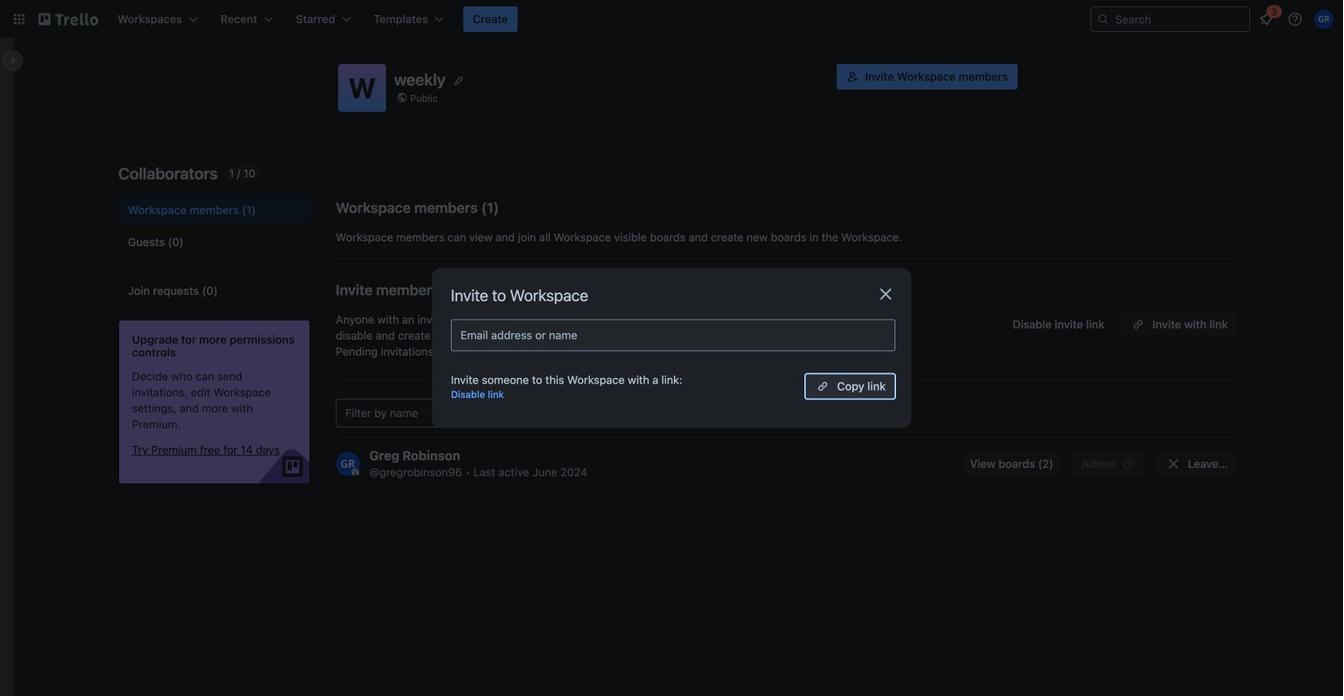 Task type: locate. For each thing, give the bounding box(es) containing it.
Search field
[[1110, 8, 1250, 30]]

status
[[224, 165, 260, 181]]

Filter by name text field
[[336, 399, 536, 428]]

Email address or name text field
[[461, 324, 892, 347]]

3 notifications image
[[1257, 10, 1276, 29]]

close image
[[876, 285, 895, 304]]

search image
[[1097, 13, 1110, 26]]



Task type: vqa. For each thing, say whether or not it's contained in the screenshot.
Greg Robinson (gregrobinson96) icon inside the Primary Element
yes



Task type: describe. For each thing, give the bounding box(es) containing it.
greg robinson (gregrobinson96) image
[[336, 452, 360, 476]]

primary element
[[0, 0, 1343, 38]]

greg robinson (gregrobinson96) image
[[1314, 10, 1334, 29]]

open information menu image
[[1287, 11, 1303, 27]]



